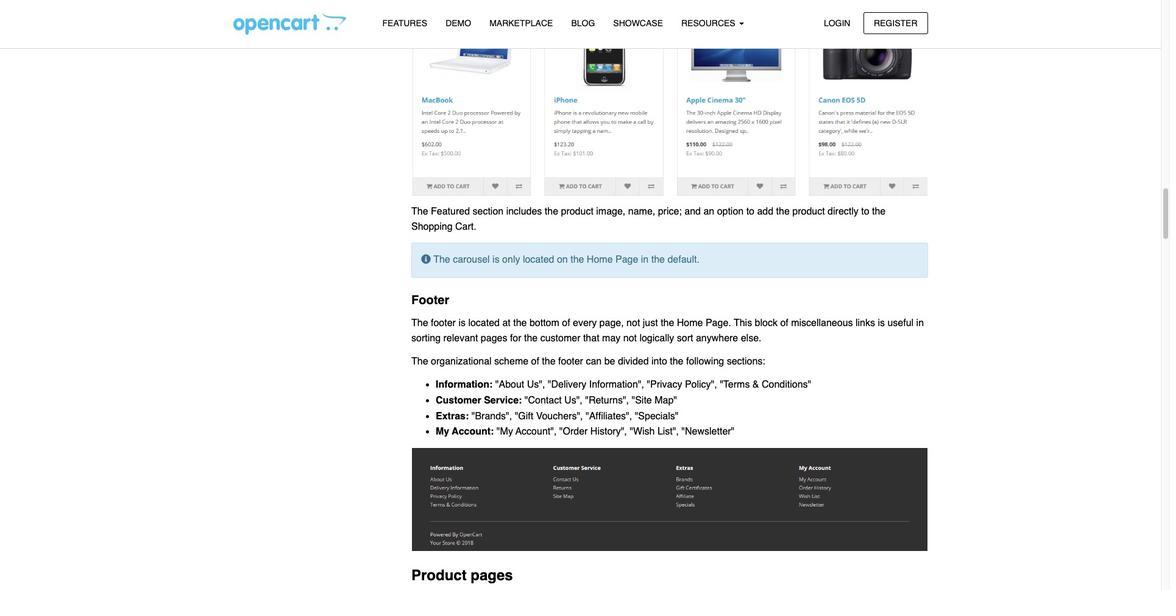 Task type: locate. For each thing, give the bounding box(es) containing it.
in
[[641, 255, 649, 266], [917, 317, 925, 328]]

0 horizontal spatial us",
[[527, 380, 545, 391]]

the carousel is only located on the home page in the default.
[[431, 255, 700, 266]]

1 product from the left
[[561, 206, 594, 217]]

of
[[562, 317, 571, 328], [781, 317, 789, 328], [532, 356, 540, 367]]

1 horizontal spatial in
[[917, 317, 925, 328]]

map"
[[655, 395, 678, 406]]

is up relevant
[[459, 317, 466, 328]]

1 horizontal spatial is
[[493, 255, 500, 266]]

the carousel is only located on the home page in the default. alert
[[412, 243, 929, 278]]

0 vertical spatial pages
[[481, 333, 508, 344]]

1 vertical spatial pages
[[471, 567, 513, 584]]

0 vertical spatial located
[[523, 255, 555, 266]]

located left on
[[523, 255, 555, 266]]

located inside the footer is located at the bottom of every page, not just the home page. this block of miscellaneous links is useful in sorting relevant pages for the customer that may not logically sort anywhere else.
[[469, 317, 500, 328]]

1 vertical spatial in
[[917, 317, 925, 328]]

sections:
[[727, 356, 766, 367]]

the up the sorting
[[412, 317, 428, 328]]

1 horizontal spatial us",
[[565, 395, 583, 406]]

account",
[[516, 426, 557, 437]]

option
[[718, 206, 744, 217]]

the right info circle image
[[434, 255, 451, 266]]

0 horizontal spatial footer
[[431, 317, 456, 328]]

not left the just
[[627, 317, 641, 328]]

the inside the footer is located at the bottom of every page, not just the home page. this block of miscellaneous links is useful in sorting relevant pages for the customer that may not logically sort anywhere else.
[[412, 317, 428, 328]]

0 horizontal spatial is
[[459, 317, 466, 328]]

footer left 'can'
[[559, 356, 584, 367]]

resources link
[[673, 13, 754, 34]]

1 vertical spatial located
[[469, 317, 500, 328]]

pages inside the footer is located at the bottom of every page, not just the home page. this block of miscellaneous links is useful in sorting relevant pages for the customer that may not logically sort anywhere else.
[[481, 333, 508, 344]]

us", down "delivery
[[565, 395, 583, 406]]

"site
[[632, 395, 652, 406]]

product left the directly
[[793, 206, 826, 217]]

into
[[652, 356, 668, 367]]

is
[[493, 255, 500, 266], [459, 317, 466, 328], [878, 317, 886, 328]]

may
[[603, 333, 621, 344]]

1 horizontal spatial of
[[562, 317, 571, 328]]

home inside the footer is located at the bottom of every page, not just the home page. this block of miscellaneous links is useful in sorting relevant pages for the customer that may not logically sort anywhere else.
[[677, 317, 703, 328]]

be
[[605, 356, 616, 367]]

sorting
[[412, 333, 441, 344]]

an
[[704, 206, 715, 217]]

on
[[557, 255, 568, 266]]

marketplace link
[[481, 13, 563, 34]]

the right the directly
[[873, 206, 886, 217]]

the down customer
[[542, 356, 556, 367]]

page,
[[600, 317, 624, 328]]

home
[[587, 255, 613, 266], [677, 317, 703, 328]]

to left the "add"
[[747, 206, 755, 217]]

1 vertical spatial not
[[624, 333, 637, 344]]

0 horizontal spatial to
[[747, 206, 755, 217]]

the right the "includes"
[[545, 206, 559, 217]]

pages down at
[[481, 333, 508, 344]]

1 vertical spatial us",
[[565, 395, 583, 406]]

1 horizontal spatial product
[[793, 206, 826, 217]]

carousel
[[453, 255, 490, 266]]

list",
[[658, 426, 679, 437]]

product pages
[[412, 567, 513, 584]]

"wish
[[630, 426, 655, 437]]

not
[[627, 317, 641, 328], [624, 333, 637, 344]]

history",
[[591, 426, 627, 437]]

register link
[[864, 12, 929, 34]]

of right scheme
[[532, 356, 540, 367]]

demo
[[446, 18, 472, 28]]

in right page
[[641, 255, 649, 266]]

0 horizontal spatial home
[[587, 255, 613, 266]]

anywhere
[[696, 333, 739, 344]]

information:
[[436, 380, 493, 391]]

2 to from the left
[[862, 206, 870, 217]]

logically
[[640, 333, 675, 344]]

1 horizontal spatial located
[[523, 255, 555, 266]]

of right block on the right bottom of page
[[781, 317, 789, 328]]

bottom
[[530, 317, 560, 328]]

product
[[561, 206, 594, 217], [793, 206, 826, 217]]

"privacy
[[647, 380, 683, 391]]

register
[[874, 18, 918, 28]]

is right links
[[878, 317, 886, 328]]

the
[[545, 206, 559, 217], [777, 206, 790, 217], [873, 206, 886, 217], [571, 255, 585, 266], [652, 255, 665, 266], [514, 317, 527, 328], [661, 317, 675, 328], [524, 333, 538, 344], [542, 356, 556, 367], [670, 356, 684, 367]]

of up customer
[[562, 317, 571, 328]]

located left at
[[469, 317, 500, 328]]

account:
[[452, 426, 494, 437]]

1 horizontal spatial to
[[862, 206, 870, 217]]

opencart - open source shopping cart solution image
[[233, 13, 346, 35]]

is inside the carousel is only located on the home page in the default. alert
[[493, 255, 500, 266]]

0 horizontal spatial located
[[469, 317, 500, 328]]

home inside alert
[[587, 255, 613, 266]]

located inside alert
[[523, 255, 555, 266]]

the inside alert
[[434, 255, 451, 266]]

0 vertical spatial in
[[641, 255, 649, 266]]

to
[[747, 206, 755, 217], [862, 206, 870, 217]]

block
[[755, 317, 778, 328]]

the right into
[[670, 356, 684, 367]]

1 horizontal spatial home
[[677, 317, 703, 328]]

0 vertical spatial home
[[587, 255, 613, 266]]

showcase
[[614, 18, 664, 28]]

"about
[[496, 380, 525, 391]]

to right the directly
[[862, 206, 870, 217]]

the right the "add"
[[777, 206, 790, 217]]

pages right product
[[471, 567, 513, 584]]

0 vertical spatial not
[[627, 317, 641, 328]]

resources
[[682, 18, 738, 28]]

login
[[824, 18, 851, 28]]

the for the carousel is only located on the home page in the default.
[[434, 255, 451, 266]]

"contact
[[525, 395, 562, 406]]

1 vertical spatial footer
[[559, 356, 584, 367]]

1 vertical spatial home
[[677, 317, 703, 328]]

in right useful
[[917, 317, 925, 328]]

us", up "contact
[[527, 380, 545, 391]]

customer
[[436, 395, 482, 406]]

1 to from the left
[[747, 206, 755, 217]]

blog
[[572, 18, 595, 28]]

product left image,
[[561, 206, 594, 217]]

home left page
[[587, 255, 613, 266]]

not right may
[[624, 333, 637, 344]]

front - official footer image
[[412, 448, 929, 552]]

every
[[573, 317, 597, 328]]

relevant
[[444, 333, 478, 344]]

the up 'shopping'
[[412, 206, 428, 217]]

information: "about us", "delivery information", "privacy policy", "terms & conditions" customer service: "contact us", "returns", "site map" extras: "brands", "gift vouchers", "affiliates", "specials" my account: "my account", "order history", "wish list", "newsletter"
[[436, 380, 812, 437]]

home up the sort
[[677, 317, 703, 328]]

sort
[[677, 333, 694, 344]]

the featured section includes the product image, name, price; and an option to add the product directly to the shopping cart.
[[412, 206, 886, 233]]

the
[[412, 206, 428, 217], [434, 255, 451, 266], [412, 317, 428, 328], [412, 356, 428, 367]]

footer up relevant
[[431, 317, 456, 328]]

0 horizontal spatial product
[[561, 206, 594, 217]]

0 vertical spatial us",
[[527, 380, 545, 391]]

is left only
[[493, 255, 500, 266]]

0 horizontal spatial in
[[641, 255, 649, 266]]

marketplace
[[490, 18, 553, 28]]

the down the sorting
[[412, 356, 428, 367]]

located
[[523, 255, 555, 266], [469, 317, 500, 328]]

features
[[383, 18, 428, 28]]

blog link
[[563, 13, 605, 34]]

page
[[616, 255, 639, 266]]

0 vertical spatial footer
[[431, 317, 456, 328]]

us",
[[527, 380, 545, 391], [565, 395, 583, 406]]

the inside the featured section includes the product image, name, price; and an option to add the product directly to the shopping cart.
[[412, 206, 428, 217]]



Task type: vqa. For each thing, say whether or not it's contained in the screenshot.
The carousel is only located on the Home Page in the default. at the top of the page
yes



Task type: describe. For each thing, give the bounding box(es) containing it.
"delivery
[[548, 380, 587, 391]]

the right for
[[524, 333, 538, 344]]

info circle image
[[421, 255, 431, 264]]

showcase link
[[605, 13, 673, 34]]

the for the organizational scheme of the footer can be divided into the following sections:
[[412, 356, 428, 367]]

the left default.
[[652, 255, 665, 266]]

only
[[503, 255, 520, 266]]

demo link
[[437, 13, 481, 34]]

the footer is located at the bottom of every page, not just the home page. this block of miscellaneous links is useful in sorting relevant pages for the customer that may not logically sort anywhere else.
[[412, 317, 925, 344]]

footer inside the footer is located at the bottom of every page, not just the home page. this block of miscellaneous links is useful in sorting relevant pages for the customer that may not logically sort anywhere else.
[[431, 317, 456, 328]]

"brands",
[[472, 411, 512, 422]]

extras:
[[436, 411, 469, 422]]

in inside the footer is located at the bottom of every page, not just the home page. this block of miscellaneous links is useful in sorting relevant pages for the customer that may not logically sort anywhere else.
[[917, 317, 925, 328]]

links
[[856, 317, 876, 328]]

"specials"
[[635, 411, 679, 422]]

my
[[436, 426, 450, 437]]

"returns",
[[586, 395, 629, 406]]

"my
[[497, 426, 513, 437]]

at
[[503, 317, 511, 328]]

price;
[[658, 206, 682, 217]]

directly
[[828, 206, 859, 217]]

just
[[643, 317, 658, 328]]

product
[[412, 567, 467, 584]]

cart.
[[456, 222, 477, 233]]

information",
[[590, 380, 645, 391]]

1 horizontal spatial footer
[[559, 356, 584, 367]]

image,
[[597, 206, 626, 217]]

"gift
[[515, 411, 534, 422]]

for
[[510, 333, 522, 344]]

featured
[[431, 206, 470, 217]]

name,
[[629, 206, 656, 217]]

login link
[[814, 12, 861, 34]]

in inside alert
[[641, 255, 649, 266]]

policy",
[[685, 380, 718, 391]]

the right the just
[[661, 317, 675, 328]]

footer
[[412, 293, 450, 307]]

miscellaneous
[[792, 317, 854, 328]]

shopping
[[412, 222, 453, 233]]

the organizational scheme of the footer can be divided into the following sections:
[[412, 356, 766, 367]]

is for carousel
[[493, 255, 500, 266]]

service:
[[484, 395, 522, 406]]

organizational
[[431, 356, 492, 367]]

&
[[753, 380, 760, 391]]

section
[[473, 206, 504, 217]]

the right on
[[571, 255, 585, 266]]

else.
[[741, 333, 762, 344]]

useful
[[888, 317, 914, 328]]

following
[[687, 356, 725, 367]]

"terms
[[720, 380, 750, 391]]

is for footer
[[459, 317, 466, 328]]

2 product from the left
[[793, 206, 826, 217]]

customer
[[541, 333, 581, 344]]

and
[[685, 206, 701, 217]]

includes
[[507, 206, 542, 217]]

"newsletter"
[[682, 426, 735, 437]]

2 horizontal spatial is
[[878, 317, 886, 328]]

the for the featured section includes the product image, name, price; and an option to add the product directly to the shopping cart.
[[412, 206, 428, 217]]

features link
[[374, 13, 437, 34]]

vouchers",
[[536, 411, 583, 422]]

2 horizontal spatial of
[[781, 317, 789, 328]]

default.
[[668, 255, 700, 266]]

the for the footer is located at the bottom of every page, not just the home page. this block of miscellaneous links is useful in sorting relevant pages for the customer that may not logically sort anywhere else.
[[412, 317, 428, 328]]

"order
[[560, 426, 588, 437]]

add
[[758, 206, 774, 217]]

0 horizontal spatial of
[[532, 356, 540, 367]]

"affiliates",
[[586, 411, 633, 422]]

conditions"
[[762, 380, 812, 391]]

that
[[584, 333, 600, 344]]

page.
[[706, 317, 732, 328]]

divided
[[618, 356, 649, 367]]

can
[[586, 356, 602, 367]]

the right at
[[514, 317, 527, 328]]

this
[[734, 317, 753, 328]]

scheme
[[495, 356, 529, 367]]

front - official featured image
[[412, 0, 929, 197]]



